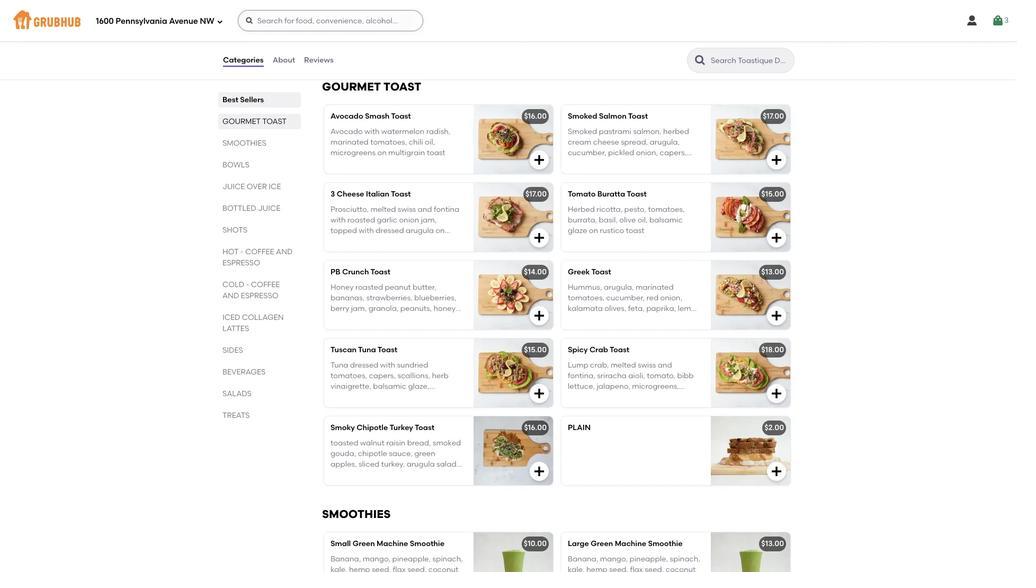 Task type: describe. For each thing, give the bounding box(es) containing it.
Search Toastique Dupont Circle search field
[[710, 56, 791, 66]]

chili
[[409, 138, 423, 147]]

lump
[[568, 361, 589, 370]]

with inside avocado with watermelon radish, marinated tomatoes, chili oil, microgreens on multigrain toast
[[365, 127, 380, 136]]

salmon
[[599, 112, 627, 121]]

roasted inside prosciutto, melted swiss and fontina with roasted garlic onion jam, topped with dressed arugula on jalapeno cheddar toast
[[348, 216, 375, 225]]

feta,
[[628, 304, 645, 313]]

butter,
[[413, 283, 436, 292]]

reviews
[[304, 56, 334, 65]]

seasoning,
[[592, 159, 631, 168]]

cheddar
[[364, 237, 395, 246]]

smoothie for small green machine smoothie
[[410, 540, 445, 549]]

chipotle
[[358, 449, 387, 458]]

iced
[[223, 313, 240, 322]]

dressed
[[376, 226, 404, 235]]

smoked salmon toast image
[[711, 105, 791, 174]]

coffee, banana, date, almond milk
[[330, 15, 455, 24]]

peanut
[[385, 283, 411, 292]]

swiss inside lump crab, melted swiss and fontina, sriracha aioli, tomato, bibb lettuce, jalapeno, microgreens, lemon twish on rustico toast
[[638, 361, 656, 370]]

banana, for large
[[568, 555, 598, 564]]

smoothies tab
[[223, 138, 297, 149]]

arugula inside toasted walnut raisin bread, smoked gouda, chipotle sauce, green apples, sliced turkey, arugula salad, toasted walnuts, topped with microgreens
[[407, 460, 435, 469]]

paprika,
[[647, 304, 676, 313]]

almond
[[411, 15, 438, 24]]

pesto,
[[625, 205, 647, 214]]

machine for small
[[377, 540, 408, 549]]

kale, for large
[[568, 565, 585, 572]]

greek
[[568, 268, 590, 277]]

tomatoes, for $17.00
[[648, 205, 685, 214]]

smoked salmon toast
[[568, 112, 648, 121]]

hemp for small
[[349, 565, 370, 572]]

toast for tuscan tuna toast
[[378, 346, 398, 355]]

buratta
[[598, 190, 625, 199]]

red
[[647, 294, 659, 303]]

gourmet toast tab
[[223, 116, 297, 127]]

pb crunch toast
[[331, 268, 390, 277]]

sides
[[223, 346, 243, 355]]

toast inside lump crab, melted swiss and fontina, sriracha aioli, tomato, bibb lettuce, jalapeno, microgreens, lemon twish on rustico toast
[[650, 393, 668, 402]]

bottled juice
[[223, 204, 281, 213]]

pineapple, for large green machine smoothie
[[630, 555, 668, 564]]

arugula, inside hummus, arugula, marinated tomatoes, cucumber, red onion, kalamata olives, feta, paprika, lemon wedge on rustico toast
[[604, 283, 634, 292]]

lattes
[[223, 324, 249, 333]]

toast for tomato buratta toast
[[627, 190, 647, 199]]

spread,
[[621, 138, 648, 147]]

herbed
[[568, 205, 595, 214]]

toast inside avocado with watermelon radish, marinated tomatoes, chili oil, microgreens on multigrain toast
[[427, 149, 445, 158]]

rustico inside lump crab, melted swiss and fontina, sriracha aioli, tomato, bibb lettuce, jalapeno, microgreens, lemon twish on rustico toast
[[624, 393, 648, 402]]

tuscan tuna toast image
[[474, 339, 553, 408]]

plain
[[568, 424, 591, 433]]

$17.00 for smoked pastrami salmon, herbed cream cheese spread, arugula, cucumber, pickled onion, capers, toasty seasoning, microgreens, lemon wedge on sourdough toast
[[763, 112, 784, 121]]

on inside lump crab, melted swiss and fontina, sriracha aioli, tomato, bibb lettuce, jalapeno, microgreens, lemon twish on rustico toast
[[613, 393, 622, 402]]

cold - coffee and espresso
[[223, 280, 280, 300]]

berry
[[331, 304, 349, 313]]

mango, for small
[[363, 555, 391, 564]]

toast inside tab
[[262, 117, 287, 126]]

flax for large green machine smoothie
[[630, 565, 643, 572]]

$13.00 for hummus, arugula, marinated tomatoes, cucumber, red onion, kalamata olives, feta, paprika, lemon wedge on rustico toast
[[762, 268, 784, 277]]

bottled
[[223, 204, 256, 213]]

and inside lump crab, melted swiss and fontina, sriracha aioli, tomato, bibb lettuce, jalapeno, microgreens, lemon twish on rustico toast
[[658, 361, 672, 370]]

svg image for $15.00
[[533, 388, 546, 400]]

sides tab
[[223, 345, 297, 356]]

large green machine smoothie image
[[711, 533, 791, 572]]

avocado for avocado with watermelon radish, marinated tomatoes, chili oil, microgreens on multigrain toast
[[331, 127, 363, 136]]

bowls tab
[[223, 160, 297, 171]]

melted inside lump crab, melted swiss and fontina, sriracha aioli, tomato, bibb lettuce, jalapeno, microgreens, lemon twish on rustico toast
[[611, 361, 636, 370]]

marinated inside avocado with watermelon radish, marinated tomatoes, chili oil, microgreens on multigrain toast
[[331, 138, 369, 147]]

lemon inside lump crab, melted swiss and fontina, sriracha aioli, tomato, bibb lettuce, jalapeno, microgreens, lemon twish on rustico toast
[[568, 393, 591, 402]]

beverages tab
[[223, 367, 297, 378]]

coffee for cold
[[251, 280, 280, 289]]

cold
[[223, 280, 244, 289]]

Search for food, convenience, alcohol... search field
[[238, 10, 423, 31]]

jam, inside honey roasted peanut butter, bananas, strawberries, blueberries, berry jam, granola, peanuts, honey drizzle, mint on walnut raisin toast
[[351, 304, 367, 313]]

$16.00 for avocado with watermelon radish, marinated tomatoes, chili oil, microgreens on multigrain toast
[[524, 112, 547, 121]]

on inside avocado with watermelon radish, marinated tomatoes, chili oil, microgreens on multigrain toast
[[378, 149, 387, 158]]

jalapeno,
[[597, 382, 631, 391]]

svg image inside 3 button
[[992, 14, 1005, 27]]

toasted walnut raisin bread, smoked gouda, chipotle sauce, green apples, sliced turkey, arugula salad, toasted walnuts, topped with microgreens
[[331, 439, 461, 491]]

juice over ice
[[223, 182, 281, 191]]

twish
[[592, 393, 611, 402]]

prosciutto, melted swiss and fontina with roasted garlic onion jam, topped with dressed arugula on jalapeno cheddar toast
[[331, 205, 460, 246]]

salads tab
[[223, 388, 297, 400]]

nw
[[200, 16, 214, 26]]

over
[[247, 182, 267, 191]]

smoked
[[433, 439, 461, 448]]

tuscan
[[331, 346, 357, 355]]

onion
[[399, 216, 419, 225]]

tomato,
[[647, 371, 676, 380]]

glaze
[[568, 226, 587, 235]]

sourdough
[[630, 170, 668, 179]]

1 toasted from the top
[[331, 439, 359, 448]]

multigrain
[[388, 149, 425, 158]]

roasted inside honey roasted peanut butter, bananas, strawberries, blueberries, berry jam, granola, peanuts, honey drizzle, mint on walnut raisin toast
[[356, 283, 383, 292]]

pastrami
[[599, 127, 632, 136]]

smoky chipotle turkey toast
[[331, 424, 435, 433]]

smoked pastrami salmon, herbed cream cheese spread, arugula, cucumber, pickled onion, capers, toasty seasoning, microgreens, lemon wedge on sourdough toast
[[568, 127, 689, 179]]

3 button
[[992, 11, 1009, 30]]

bibb
[[678, 371, 694, 380]]

coffee, banana, date, almond milk button
[[323, 0, 554, 60]]

toast inside hummus, arugula, marinated tomatoes, cucumber, red onion, kalamata olives, feta, paprika, lemon wedge on rustico toast
[[631, 315, 650, 324]]

walnut inside toasted walnut raisin bread, smoked gouda, chipotle sauce, green apples, sliced turkey, arugula salad, toasted walnuts, topped with microgreens
[[360, 439, 385, 448]]

on inside hummus, arugula, marinated tomatoes, cucumber, red onion, kalamata olives, feta, paprika, lemon wedge on rustico toast
[[594, 315, 604, 324]]

walnut inside honey roasted peanut butter, bananas, strawberries, blueberries, berry jam, granola, peanuts, honey drizzle, mint on walnut raisin toast
[[386, 315, 410, 324]]

on inside smoked pastrami salmon, herbed cream cheese spread, arugula, cucumber, pickled onion, capers, toasty seasoning, microgreens, lemon wedge on sourdough toast
[[619, 170, 628, 179]]

best sellers
[[223, 95, 264, 104]]

banana, mango, pineapple, spinach, kale, hemp seed, flax seed, coconu for small
[[331, 555, 463, 572]]

coffee,
[[330, 15, 356, 24]]

1 horizontal spatial gourmet
[[322, 80, 381, 93]]

lettuce,
[[568, 382, 595, 391]]

1600
[[96, 16, 114, 26]]

on inside honey roasted peanut butter, bananas, strawberries, blueberries, berry jam, granola, peanuts, honey drizzle, mint on walnut raisin toast
[[375, 315, 384, 324]]

espresso for cold
[[241, 291, 279, 300]]

toast inside honey roasted peanut butter, bananas, strawberries, blueberries, berry jam, granola, peanuts, honey drizzle, mint on walnut raisin toast
[[433, 315, 451, 324]]

2 seed, from the left
[[408, 565, 427, 572]]

$13.00 for banana, mango, pineapple, spinach, kale, hemp seed, flax seed, coconu
[[762, 540, 784, 549]]

wedge inside hummus, arugula, marinated tomatoes, cucumber, red onion, kalamata olives, feta, paprika, lemon wedge on rustico toast
[[568, 315, 593, 324]]

salad,
[[437, 460, 459, 469]]

smash
[[365, 112, 390, 121]]

on inside herbed ricotta, pesto, tomatoes, burrata, basil, olive oil, balsamic glaze on rustico toast
[[589, 226, 598, 235]]

kalamata
[[568, 304, 603, 313]]

3 cheese italian toast image
[[474, 183, 553, 252]]

smoky
[[331, 424, 355, 433]]

salmon,
[[633, 127, 662, 136]]

tomato
[[568, 190, 596, 199]]

$10.00
[[524, 540, 547, 549]]

- for hot
[[240, 247, 244, 256]]

melted inside prosciutto, melted swiss and fontina with roasted garlic onion jam, topped with dressed arugula on jalapeno cheddar toast
[[371, 205, 396, 214]]

jam, inside prosciutto, melted swiss and fontina with roasted garlic onion jam, topped with dressed arugula on jalapeno cheddar toast
[[421, 216, 437, 225]]

svg image for $16.00
[[533, 465, 546, 478]]

$2.00
[[765, 424, 784, 433]]

walnuts,
[[360, 471, 390, 480]]

mango, for large
[[600, 555, 628, 564]]

marinated inside hummus, arugula, marinated tomatoes, cucumber, red onion, kalamata olives, feta, paprika, lemon wedge on rustico toast
[[636, 283, 674, 292]]

honey roasted peanut butter, bananas, strawberries, blueberries, berry jam, granola, peanuts, honey drizzle, mint on walnut raisin toast
[[331, 283, 457, 324]]

tomatoes, for $14.00
[[568, 294, 605, 303]]

capers,
[[660, 149, 687, 158]]

jalapeno
[[331, 237, 362, 246]]

categories
[[223, 56, 264, 65]]

about button
[[272, 41, 296, 79]]

toast up hummus,
[[592, 268, 611, 277]]

0 vertical spatial juice
[[223, 182, 245, 191]]

blueberries,
[[414, 294, 457, 303]]

toast inside smoked pastrami salmon, herbed cream cheese spread, arugula, cucumber, pickled onion, capers, toasty seasoning, microgreens, lemon wedge on sourdough toast
[[670, 170, 688, 179]]

with up cheddar
[[359, 226, 374, 235]]

lump crab, melted swiss and fontina, sriracha aioli, tomato, bibb lettuce, jalapeno, microgreens, lemon twish on rustico toast
[[568, 361, 694, 402]]

coffee for hot
[[245, 247, 274, 256]]

pineapple, for small green machine smoothie
[[392, 555, 431, 564]]

topped inside toasted walnut raisin bread, smoked gouda, chipotle sauce, green apples, sliced turkey, arugula salad, toasted walnuts, topped with microgreens
[[392, 471, 418, 480]]

1600 pennsylvania avenue nw
[[96, 16, 214, 26]]

banana, for small
[[331, 555, 361, 564]]

1 seed, from the left
[[372, 565, 391, 572]]

1 horizontal spatial toast
[[384, 80, 421, 93]]

svg image for $18.00
[[771, 388, 783, 400]]

avocado with watermelon radish, marinated tomatoes, chili oil, microgreens on multigrain toast
[[331, 127, 451, 158]]

small green machine smoothie image
[[474, 533, 553, 572]]

spicy crab toast image
[[711, 339, 791, 408]]

$15.00 for tuscan tuna toast
[[524, 346, 547, 355]]

small
[[331, 540, 351, 549]]

gourmet toast inside tab
[[223, 117, 287, 126]]



Task type: vqa. For each thing, say whether or not it's contained in the screenshot.
2nd the min from right
no



Task type: locate. For each thing, give the bounding box(es) containing it.
0 horizontal spatial green
[[353, 540, 375, 549]]

toast for avocado smash toast
[[391, 112, 411, 121]]

1 horizontal spatial juice
[[258, 204, 281, 213]]

italian
[[366, 190, 390, 199]]

avocado smash toast image
[[474, 105, 553, 174]]

cucumber, inside smoked pastrami salmon, herbed cream cheese spread, arugula, cucumber, pickled onion, capers, toasty seasoning, microgreens, lemon wedge on sourdough toast
[[568, 149, 607, 158]]

toasty
[[568, 159, 591, 168]]

arugula down onion
[[406, 226, 434, 235]]

1 machine from the left
[[377, 540, 408, 549]]

1 horizontal spatial melted
[[611, 361, 636, 370]]

svg image
[[966, 14, 979, 27], [245, 16, 254, 25], [217, 18, 223, 25], [534, 39, 547, 52], [533, 154, 546, 167], [771, 154, 783, 167], [771, 232, 783, 244], [771, 310, 783, 322]]

0 horizontal spatial topped
[[331, 226, 357, 235]]

1 banana, mango, pineapple, spinach, kale, hemp seed, flax seed, coconu from the left
[[331, 555, 463, 572]]

drizzle,
[[331, 315, 355, 324]]

0 vertical spatial and
[[276, 247, 293, 256]]

microgreens down apples,
[[331, 482, 376, 491]]

oil, for watermelon
[[425, 138, 435, 147]]

flax for small green machine smoothie
[[393, 565, 406, 572]]

espresso for hot
[[223, 259, 260, 268]]

and down the cold
[[223, 291, 239, 300]]

onion, inside smoked pastrami salmon, herbed cream cheese spread, arugula, cucumber, pickled onion, capers, toasty seasoning, microgreens, lemon wedge on sourdough toast
[[636, 149, 658, 158]]

kale, down large
[[568, 565, 585, 572]]

and inside prosciutto, melted swiss and fontina with roasted garlic onion jam, topped with dressed arugula on jalapeno cheddar toast
[[418, 205, 432, 214]]

with inside toasted walnut raisin bread, smoked gouda, chipotle sauce, green apples, sliced turkey, arugula salad, toasted walnuts, topped with microgreens
[[420, 471, 435, 480]]

toast down tomato,
[[650, 393, 668, 402]]

bananas,
[[331, 294, 365, 303]]

wedge down kalamata
[[568, 315, 593, 324]]

coffee inside hot - coffee and espresso
[[245, 247, 274, 256]]

gourmet down best sellers
[[223, 117, 261, 126]]

toast inside prosciutto, melted swiss and fontina with roasted garlic onion jam, topped with dressed arugula on jalapeno cheddar toast
[[397, 237, 415, 246]]

hemp for large
[[587, 565, 608, 572]]

1 horizontal spatial raisin
[[412, 315, 431, 324]]

herbed ricotta, pesto, tomatoes, burrata, basil, olive oil, balsamic glaze on rustico toast
[[568, 205, 685, 235]]

rustico inside herbed ricotta, pesto, tomatoes, burrata, basil, olive oil, balsamic glaze on rustico toast
[[600, 226, 624, 235]]

salads
[[223, 390, 252, 399]]

1 horizontal spatial swiss
[[638, 361, 656, 370]]

rustico down basil,
[[600, 226, 624, 235]]

1 horizontal spatial flax
[[630, 565, 643, 572]]

2 hemp from the left
[[587, 565, 608, 572]]

2 vertical spatial rustico
[[624, 393, 648, 402]]

melted up sriracha
[[611, 361, 636, 370]]

lemon down lettuce,
[[568, 393, 591, 402]]

0 vertical spatial swiss
[[398, 205, 416, 214]]

wedge inside smoked pastrami salmon, herbed cream cheese spread, arugula, cucumber, pickled onion, capers, toasty seasoning, microgreens, lemon wedge on sourdough toast
[[592, 170, 617, 179]]

fontina,
[[568, 371, 596, 380]]

tomatoes, down watermelon
[[371, 138, 407, 147]]

microgreens, up the sourdough
[[633, 159, 680, 168]]

microgreens inside avocado with watermelon radish, marinated tomatoes, chili oil, microgreens on multigrain toast
[[331, 149, 376, 158]]

walnut
[[386, 315, 410, 324], [360, 439, 385, 448]]

avocado down 'avocado smash toast'
[[331, 127, 363, 136]]

tomato buratta toast
[[568, 190, 647, 199]]

0 vertical spatial espresso
[[223, 259, 260, 268]]

toast up bread,
[[415, 424, 435, 433]]

rustico down 'olives,'
[[605, 315, 630, 324]]

2 $13.00 from the top
[[762, 540, 784, 549]]

on down burrata,
[[589, 226, 598, 235]]

hummus,
[[568, 283, 602, 292]]

greek toast image
[[711, 261, 791, 330]]

smoked inside smoked pastrami salmon, herbed cream cheese spread, arugula, cucumber, pickled onion, capers, toasty seasoning, microgreens, lemon wedge on sourdough toast
[[568, 127, 597, 136]]

1 spinach, from the left
[[433, 555, 463, 564]]

1 $16.00 from the top
[[524, 112, 547, 121]]

smoothie
[[410, 540, 445, 549], [648, 540, 683, 549]]

1 vertical spatial arugula
[[407, 460, 435, 469]]

0 vertical spatial $15.00
[[762, 190, 784, 199]]

1 vertical spatial and
[[658, 361, 672, 370]]

on down the seasoning,
[[619, 170, 628, 179]]

1 vertical spatial swiss
[[638, 361, 656, 370]]

1 vertical spatial $15.00
[[524, 346, 547, 355]]

1 vertical spatial toast
[[262, 117, 287, 126]]

1 vertical spatial arugula,
[[604, 283, 634, 292]]

hot
[[223, 247, 239, 256]]

crab,
[[590, 361, 609, 370]]

2 kale, from the left
[[568, 565, 585, 572]]

melted up garlic
[[371, 205, 396, 214]]

- for cold
[[246, 280, 249, 289]]

and up onion
[[418, 205, 432, 214]]

apples,
[[331, 460, 357, 469]]

swiss inside prosciutto, melted swiss and fontina with roasted garlic onion jam, topped with dressed arugula on jalapeno cheddar toast
[[398, 205, 416, 214]]

with
[[365, 127, 380, 136], [331, 216, 346, 225], [359, 226, 374, 235], [420, 471, 435, 480]]

basil,
[[599, 216, 618, 225]]

toast up salmon,
[[628, 112, 648, 121]]

and
[[418, 205, 432, 214], [658, 361, 672, 370]]

tomatoes, up balsamic
[[648, 205, 685, 214]]

3
[[1005, 16, 1009, 25], [331, 190, 335, 199]]

toast right italian
[[391, 190, 411, 199]]

$17.00 for prosciutto, melted swiss and fontina with roasted garlic onion jam, topped with dressed arugula on jalapeno cheddar toast
[[526, 190, 547, 199]]

0 horizontal spatial onion,
[[636, 149, 658, 158]]

oil, inside herbed ricotta, pesto, tomatoes, burrata, basil, olive oil, balsamic glaze on rustico toast
[[638, 216, 648, 225]]

raisin
[[412, 315, 431, 324], [386, 439, 406, 448]]

gourmet inside tab
[[223, 117, 261, 126]]

mango, down the 'small green machine smoothie'
[[363, 555, 391, 564]]

pb
[[331, 268, 341, 277]]

and for hot - coffee and espresso
[[276, 247, 293, 256]]

espresso down hot
[[223, 259, 260, 268]]

1 vertical spatial lemon
[[678, 304, 701, 313]]

walnut down granola,
[[386, 315, 410, 324]]

banana, mango, pineapple, spinach, kale, hemp seed, flax seed, coconu for large
[[568, 555, 701, 572]]

pineapple, down the 'small green machine smoothie'
[[392, 555, 431, 564]]

1 mango, from the left
[[363, 555, 391, 564]]

0 horizontal spatial banana,
[[331, 555, 361, 564]]

banana,
[[358, 15, 388, 24]]

balsamic
[[650, 216, 683, 225]]

spinach,
[[433, 555, 463, 564], [670, 555, 701, 564]]

0 horizontal spatial walnut
[[360, 439, 385, 448]]

sauce,
[[389, 449, 413, 458]]

1 smoked from the top
[[568, 112, 598, 121]]

banana, mango, pineapple, spinach, kale, hemp seed, flax seed, coconu down large green machine smoothie at bottom right
[[568, 555, 701, 572]]

4 seed, from the left
[[645, 565, 664, 572]]

toast up watermelon
[[391, 112, 411, 121]]

green for small
[[353, 540, 375, 549]]

wedge down the seasoning,
[[592, 170, 617, 179]]

svg image for $17.00
[[533, 232, 546, 244]]

0 vertical spatial $17.00
[[763, 112, 784, 121]]

1 vertical spatial raisin
[[386, 439, 406, 448]]

2 banana, mango, pineapple, spinach, kale, hemp seed, flax seed, coconu from the left
[[568, 555, 701, 572]]

aioli,
[[629, 371, 645, 380]]

watermelon
[[381, 127, 425, 136]]

about
[[273, 56, 295, 65]]

raisin down peanuts, on the bottom of the page
[[412, 315, 431, 324]]

pb crunch toast image
[[474, 261, 553, 330]]

machine right small
[[377, 540, 408, 549]]

toast
[[384, 80, 421, 93], [262, 117, 287, 126]]

search icon image
[[694, 54, 707, 67]]

toast right crab
[[610, 346, 630, 355]]

kale, for small
[[331, 565, 347, 572]]

toast right tuna
[[378, 346, 398, 355]]

reviews button
[[304, 41, 334, 79]]

0 horizontal spatial arugula,
[[604, 283, 634, 292]]

toast down honey
[[433, 315, 451, 324]]

toast for spicy crab toast
[[610, 346, 630, 355]]

coffee inside cold - coffee and espresso
[[251, 280, 280, 289]]

3 for 3 cheese italian toast
[[331, 190, 335, 199]]

hemp
[[349, 565, 370, 572], [587, 565, 608, 572]]

swiss up the aioli,
[[638, 361, 656, 370]]

toast up the smoothies tab
[[262, 117, 287, 126]]

1 pineapple, from the left
[[392, 555, 431, 564]]

-
[[240, 247, 244, 256], [246, 280, 249, 289]]

hemp down large
[[587, 565, 608, 572]]

topped down the turkey, at the bottom of the page
[[392, 471, 418, 480]]

toast for smoked salmon toast
[[628, 112, 648, 121]]

2 smoothie from the left
[[648, 540, 683, 549]]

1 green from the left
[[353, 540, 375, 549]]

small green machine smoothie
[[331, 540, 445, 549]]

0 horizontal spatial machine
[[377, 540, 408, 549]]

coffee down shots tab
[[245, 247, 274, 256]]

smoothies inside tab
[[223, 139, 267, 148]]

on down kalamata
[[594, 315, 604, 324]]

- right the cold
[[246, 280, 249, 289]]

and inside cold - coffee and espresso
[[223, 291, 239, 300]]

$16.00
[[524, 112, 547, 121], [524, 424, 547, 433]]

cucumber, up 'olives,'
[[606, 294, 645, 303]]

1 microgreens from the top
[[331, 149, 376, 158]]

raisin inside toasted walnut raisin bread, smoked gouda, chipotle sauce, green apples, sliced turkey, arugula salad, toasted walnuts, topped with microgreens
[[386, 439, 406, 448]]

microgreens, down tomato,
[[632, 382, 679, 391]]

1 vertical spatial -
[[246, 280, 249, 289]]

plain image
[[711, 417, 791, 486]]

0 vertical spatial microgreens
[[331, 149, 376, 158]]

and inside hot - coffee and espresso
[[276, 247, 293, 256]]

0 horizontal spatial smoothie
[[410, 540, 445, 549]]

beverages
[[223, 368, 266, 377]]

cream
[[568, 138, 592, 147]]

0 horizontal spatial pineapple,
[[392, 555, 431, 564]]

arugula, up "capers,"
[[650, 138, 680, 147]]

hemp down small
[[349, 565, 370, 572]]

oil, for pesto,
[[638, 216, 648, 225]]

1 avocado from the top
[[331, 112, 363, 121]]

juice down ice
[[258, 204, 281, 213]]

toast up the smash
[[384, 80, 421, 93]]

1 vertical spatial tomatoes,
[[648, 205, 685, 214]]

pineapple, down large green machine smoothie at bottom right
[[630, 555, 668, 564]]

banana, mango, pineapple, spinach, kale, hemp seed, flax seed, coconu down the 'small green machine smoothie'
[[331, 555, 463, 572]]

toasted up gouda,
[[331, 439, 359, 448]]

milk
[[440, 15, 455, 24]]

2 vertical spatial tomatoes,
[[568, 294, 605, 303]]

1 hemp from the left
[[349, 565, 370, 572]]

1 vertical spatial wedge
[[568, 315, 593, 324]]

bread,
[[407, 439, 431, 448]]

0 vertical spatial $13.00
[[762, 268, 784, 277]]

honey
[[331, 283, 354, 292]]

and for cold - coffee and espresso
[[223, 291, 239, 300]]

with down green
[[420, 471, 435, 480]]

garlic
[[377, 216, 397, 225]]

green right large
[[591, 540, 613, 549]]

0 horizontal spatial -
[[240, 247, 244, 256]]

chipotle
[[357, 424, 388, 433]]

tuscan tuna toast
[[331, 346, 398, 355]]

lemon down toasty on the right
[[568, 170, 591, 179]]

espresso inside cold - coffee and espresso
[[241, 291, 279, 300]]

1 smoothie from the left
[[410, 540, 445, 549]]

roasted
[[348, 216, 375, 225], [356, 283, 383, 292]]

espresso inside hot - coffee and espresso
[[223, 259, 260, 268]]

swiss up onion
[[398, 205, 416, 214]]

0 vertical spatial rustico
[[600, 226, 624, 235]]

1 vertical spatial topped
[[392, 471, 418, 480]]

flax down the 'small green machine smoothie'
[[393, 565, 406, 572]]

1 vertical spatial smoothies
[[322, 508, 391, 521]]

0 vertical spatial walnut
[[386, 315, 410, 324]]

2 spinach, from the left
[[670, 555, 701, 564]]

green for large
[[591, 540, 613, 549]]

iced collagen lattes tab
[[223, 312, 297, 334]]

microgreens inside toasted walnut raisin bread, smoked gouda, chipotle sauce, green apples, sliced turkey, arugula salad, toasted walnuts, topped with microgreens
[[331, 482, 376, 491]]

best sellers tab
[[223, 94, 297, 105]]

juice over ice tab
[[223, 181, 297, 192]]

smoky chipotle turkey toast image
[[474, 417, 553, 486]]

avocado for avocado smash toast
[[331, 112, 363, 121]]

0 vertical spatial avocado
[[331, 112, 363, 121]]

1 vertical spatial rustico
[[605, 315, 630, 324]]

smoothies up small
[[322, 508, 391, 521]]

2 smoked from the top
[[568, 127, 597, 136]]

3 seed, from the left
[[609, 565, 629, 572]]

1 vertical spatial toasted
[[331, 471, 359, 480]]

0 horizontal spatial tomatoes,
[[371, 138, 407, 147]]

on down fontina
[[436, 226, 445, 235]]

2 toasted from the top
[[331, 471, 359, 480]]

1 vertical spatial $17.00
[[526, 190, 547, 199]]

0 horizontal spatial and
[[418, 205, 432, 214]]

avocado left the smash
[[331, 112, 363, 121]]

$16.00 for toasted walnut raisin bread, smoked gouda, chipotle sauce, green apples, sliced turkey, arugula salad, toasted walnuts, topped with microgreens
[[524, 424, 547, 433]]

0 vertical spatial melted
[[371, 205, 396, 214]]

gourmet up 'avocado smash toast'
[[322, 80, 381, 93]]

green
[[353, 540, 375, 549], [591, 540, 613, 549]]

0 vertical spatial -
[[240, 247, 244, 256]]

0 horizontal spatial gourmet
[[223, 117, 261, 126]]

avenue
[[169, 16, 198, 26]]

0 horizontal spatial toast
[[262, 117, 287, 126]]

0 vertical spatial 3
[[1005, 16, 1009, 25]]

on inside prosciutto, melted swiss and fontina with roasted garlic onion jam, topped with dressed arugula on jalapeno cheddar toast
[[436, 226, 445, 235]]

microgreens, inside lump crab, melted swiss and fontina, sriracha aioli, tomato, bibb lettuce, jalapeno, microgreens, lemon twish on rustico toast
[[632, 382, 679, 391]]

machine for large
[[615, 540, 647, 549]]

crab
[[590, 346, 608, 355]]

0 vertical spatial cucumber,
[[568, 149, 607, 158]]

smoothies up bowls
[[223, 139, 267, 148]]

0 horizontal spatial juice
[[223, 182, 245, 191]]

oil, inside avocado with watermelon radish, marinated tomatoes, chili oil, microgreens on multigrain toast
[[425, 138, 435, 147]]

banana, down large
[[568, 555, 598, 564]]

2 pineapple, from the left
[[630, 555, 668, 564]]

treats tab
[[223, 410, 297, 421]]

2 machine from the left
[[615, 540, 647, 549]]

date,
[[390, 15, 409, 24]]

1 vertical spatial roasted
[[356, 283, 383, 292]]

gourmet toast down sellers
[[223, 117, 287, 126]]

smoked for smoked salmon toast
[[568, 112, 598, 121]]

onion, up paprika,
[[661, 294, 683, 303]]

2 avocado from the top
[[331, 127, 363, 136]]

tomatoes, inside avocado with watermelon radish, marinated tomatoes, chili oil, microgreens on multigrain toast
[[371, 138, 407, 147]]

cucumber, inside hummus, arugula, marinated tomatoes, cucumber, red onion, kalamata olives, feta, paprika, lemon wedge on rustico toast
[[606, 294, 645, 303]]

svg image
[[992, 14, 1005, 27], [533, 232, 546, 244], [533, 310, 546, 322], [533, 388, 546, 400], [771, 388, 783, 400], [533, 465, 546, 478], [771, 465, 783, 478]]

oil, down pesto, on the right top of page
[[638, 216, 648, 225]]

and down shots tab
[[276, 247, 293, 256]]

granola,
[[369, 304, 399, 313]]

cucumber, down cream
[[568, 149, 607, 158]]

with down prosciutto,
[[331, 216, 346, 225]]

avocado inside avocado with watermelon radish, marinated tomatoes, chili oil, microgreens on multigrain toast
[[331, 127, 363, 136]]

ricotta,
[[597, 205, 623, 214]]

on down jalapeno,
[[613, 393, 622, 402]]

smoothie for large green machine smoothie
[[648, 540, 683, 549]]

0 vertical spatial arugula
[[406, 226, 434, 235]]

coffee
[[245, 247, 274, 256], [251, 280, 280, 289]]

toast up peanut
[[371, 268, 390, 277]]

1 horizontal spatial banana, mango, pineapple, spinach, kale, hemp seed, flax seed, coconu
[[568, 555, 701, 572]]

tomato buratta toast image
[[711, 183, 791, 252]]

oil, down the radish,
[[425, 138, 435, 147]]

treats
[[223, 411, 250, 420]]

microgreens
[[331, 149, 376, 158], [331, 482, 376, 491]]

2 green from the left
[[591, 540, 613, 549]]

pickled
[[608, 149, 635, 158]]

3 inside button
[[1005, 16, 1009, 25]]

0 horizontal spatial spinach,
[[433, 555, 463, 564]]

1 flax from the left
[[393, 565, 406, 572]]

1 horizontal spatial and
[[276, 247, 293, 256]]

flax down large green machine smoothie at bottom right
[[630, 565, 643, 572]]

0 horizontal spatial melted
[[371, 205, 396, 214]]

0 vertical spatial wedge
[[592, 170, 617, 179]]

0 horizontal spatial marinated
[[331, 138, 369, 147]]

2 horizontal spatial tomatoes,
[[648, 205, 685, 214]]

spinach, for large green machine smoothie
[[670, 555, 701, 564]]

1 vertical spatial gourmet toast
[[223, 117, 287, 126]]

1 horizontal spatial pineapple,
[[630, 555, 668, 564]]

1 vertical spatial avocado
[[331, 127, 363, 136]]

collagen
[[242, 313, 284, 322]]

green right small
[[353, 540, 375, 549]]

1 vertical spatial walnut
[[360, 439, 385, 448]]

smoked for smoked pastrami salmon, herbed cream cheese spread, arugula, cucumber, pickled onion, capers, toasty seasoning, microgreens, lemon wedge on sourdough toast
[[568, 127, 597, 136]]

1 vertical spatial gourmet
[[223, 117, 261, 126]]

radish,
[[426, 127, 451, 136]]

rustico inside hummus, arugula, marinated tomatoes, cucumber, red onion, kalamata olives, feta, paprika, lemon wedge on rustico toast
[[605, 315, 630, 324]]

turkey,
[[381, 460, 405, 469]]

1 kale, from the left
[[331, 565, 347, 572]]

3 for 3
[[1005, 16, 1009, 25]]

on left 'multigrain'
[[378, 149, 387, 158]]

svg image for $2.00
[[771, 465, 783, 478]]

1 horizontal spatial spinach,
[[670, 555, 701, 564]]

toast up pesto, on the right top of page
[[627, 190, 647, 199]]

1 horizontal spatial hemp
[[587, 565, 608, 572]]

roasted down pb crunch toast
[[356, 283, 383, 292]]

toast for pb crunch toast
[[371, 268, 390, 277]]

pennsylvania
[[116, 16, 167, 26]]

gourmet toast
[[322, 80, 421, 93], [223, 117, 287, 126]]

roasted down prosciutto,
[[348, 216, 375, 225]]

- inside hot - coffee and espresso
[[240, 247, 244, 256]]

honey
[[434, 304, 456, 313]]

1 vertical spatial melted
[[611, 361, 636, 370]]

0 horizontal spatial raisin
[[386, 439, 406, 448]]

microgreens down 'avocado smash toast'
[[331, 149, 376, 158]]

tuna
[[358, 346, 376, 355]]

1 horizontal spatial banana,
[[568, 555, 598, 564]]

tomatoes, inside herbed ricotta, pesto, tomatoes, burrata, basil, olive oil, balsamic glaze on rustico toast
[[648, 205, 685, 214]]

jam, up mint
[[351, 304, 367, 313]]

2 microgreens, from the top
[[632, 382, 679, 391]]

0 vertical spatial arugula,
[[650, 138, 680, 147]]

burrata,
[[568, 216, 597, 225]]

0 horizontal spatial mango,
[[363, 555, 391, 564]]

topped up jalapeno
[[331, 226, 357, 235]]

arugula, inside smoked pastrami salmon, herbed cream cheese spread, arugula, cucumber, pickled onion, capers, toasty seasoning, microgreens, lemon wedge on sourdough toast
[[650, 138, 680, 147]]

2 banana, from the left
[[568, 555, 598, 564]]

on
[[378, 149, 387, 158], [619, 170, 628, 179], [436, 226, 445, 235], [589, 226, 598, 235], [375, 315, 384, 324], [594, 315, 604, 324], [613, 393, 622, 402]]

1 banana, from the left
[[331, 555, 361, 564]]

1 horizontal spatial smoothies
[[322, 508, 391, 521]]

lemon inside hummus, arugula, marinated tomatoes, cucumber, red onion, kalamata olives, feta, paprika, lemon wedge on rustico toast
[[678, 304, 701, 313]]

1 horizontal spatial and
[[658, 361, 672, 370]]

bottled juice tab
[[223, 203, 297, 214]]

strawberries,
[[366, 294, 413, 303]]

lemon right paprika,
[[678, 304, 701, 313]]

arugula inside prosciutto, melted swiss and fontina with roasted garlic onion jam, topped with dressed arugula on jalapeno cheddar toast
[[406, 226, 434, 235]]

toast down olive
[[626, 226, 645, 235]]

tomatoes, inside hummus, arugula, marinated tomatoes, cucumber, red onion, kalamata olives, feta, paprika, lemon wedge on rustico toast
[[568, 294, 605, 303]]

1 vertical spatial microgreens
[[331, 482, 376, 491]]

1 horizontal spatial topped
[[392, 471, 418, 480]]

and up tomato,
[[658, 361, 672, 370]]

topped inside prosciutto, melted swiss and fontina with roasted garlic onion jam, topped with dressed arugula on jalapeno cheddar toast
[[331, 226, 357, 235]]

kale, down small
[[331, 565, 347, 572]]

gourmet toast up 'avocado smash toast'
[[322, 80, 421, 93]]

1 horizontal spatial kale,
[[568, 565, 585, 572]]

marinated down 'avocado smash toast'
[[331, 138, 369, 147]]

0 vertical spatial toasted
[[331, 439, 359, 448]]

1 vertical spatial 3
[[331, 190, 335, 199]]

$15.00 for tomato buratta toast
[[762, 190, 784, 199]]

1 vertical spatial oil,
[[638, 216, 648, 225]]

rustico down the aioli,
[[624, 393, 648, 402]]

tomatoes, up kalamata
[[568, 294, 605, 303]]

raisin inside honey roasted peanut butter, bananas, strawberries, blueberries, berry jam, granola, peanuts, honey drizzle, mint on walnut raisin toast
[[412, 315, 431, 324]]

2 $16.00 from the top
[[524, 424, 547, 433]]

1 vertical spatial jam,
[[351, 304, 367, 313]]

1 horizontal spatial green
[[591, 540, 613, 549]]

1 $13.00 from the top
[[762, 268, 784, 277]]

espresso up collagen
[[241, 291, 279, 300]]

large iced brew smoothie image
[[475, 0, 554, 60]]

2 flax from the left
[[630, 565, 643, 572]]

avocado smash toast
[[331, 112, 411, 121]]

hot - coffee and espresso tab
[[223, 246, 297, 269]]

lemon inside smoked pastrami salmon, herbed cream cheese spread, arugula, cucumber, pickled onion, capers, toasty seasoning, microgreens, lemon wedge on sourdough toast
[[568, 170, 591, 179]]

toast down dressed
[[397, 237, 415, 246]]

1 horizontal spatial $15.00
[[762, 190, 784, 199]]

on down granola,
[[375, 315, 384, 324]]

3 cheese italian toast
[[331, 190, 411, 199]]

1 horizontal spatial walnut
[[386, 315, 410, 324]]

0 vertical spatial and
[[418, 205, 432, 214]]

toast down "capers,"
[[670, 170, 688, 179]]

0 horizontal spatial flax
[[393, 565, 406, 572]]

arugula, up 'olives,'
[[604, 283, 634, 292]]

jam, right onion
[[421, 216, 437, 225]]

spinach, for small green machine smoothie
[[433, 555, 463, 564]]

1 vertical spatial smoked
[[568, 127, 597, 136]]

0 vertical spatial smoothies
[[223, 139, 267, 148]]

- right hot
[[240, 247, 244, 256]]

banana, down small
[[331, 555, 361, 564]]

0 vertical spatial microgreens,
[[633, 159, 680, 168]]

2 microgreens from the top
[[331, 482, 376, 491]]

iced collagen lattes
[[223, 313, 284, 333]]

toast inside herbed ricotta, pesto, tomatoes, burrata, basil, olive oil, balsamic glaze on rustico toast
[[626, 226, 645, 235]]

1 vertical spatial microgreens,
[[632, 382, 679, 391]]

cheese
[[337, 190, 364, 199]]

- inside cold - coffee and espresso
[[246, 280, 249, 289]]

2 mango, from the left
[[600, 555, 628, 564]]

0 horizontal spatial swiss
[[398, 205, 416, 214]]

main navigation navigation
[[0, 0, 1017, 41]]

0 vertical spatial lemon
[[568, 170, 591, 179]]

hot - coffee and espresso
[[223, 247, 293, 268]]

banana,
[[331, 555, 361, 564], [568, 555, 598, 564]]

microgreens, inside smoked pastrami salmon, herbed cream cheese spread, arugula, cucumber, pickled onion, capers, toasty seasoning, microgreens, lemon wedge on sourdough toast
[[633, 159, 680, 168]]

toast
[[391, 112, 411, 121], [628, 112, 648, 121], [391, 190, 411, 199], [627, 190, 647, 199], [371, 268, 390, 277], [592, 268, 611, 277], [378, 346, 398, 355], [610, 346, 630, 355], [415, 424, 435, 433]]

1 vertical spatial coffee
[[251, 280, 280, 289]]

0 vertical spatial jam,
[[421, 216, 437, 225]]

svg image for $14.00
[[533, 310, 546, 322]]

gourmet
[[322, 80, 381, 93], [223, 117, 261, 126]]

onion, inside hummus, arugula, marinated tomatoes, cucumber, red onion, kalamata olives, feta, paprika, lemon wedge on rustico toast
[[661, 294, 683, 303]]

bowls
[[223, 161, 250, 170]]

kale,
[[331, 565, 347, 572], [568, 565, 585, 572]]

1 horizontal spatial arugula,
[[650, 138, 680, 147]]

cold - coffee and espresso tab
[[223, 279, 297, 302]]

raisin up sauce,
[[386, 439, 406, 448]]

peanuts,
[[401, 304, 432, 313]]

shots tab
[[223, 225, 297, 236]]

mango, down large green machine smoothie at bottom right
[[600, 555, 628, 564]]

arugula down green
[[407, 460, 435, 469]]

marinated
[[331, 138, 369, 147], [636, 283, 674, 292]]

crunch
[[342, 268, 369, 277]]

0 horizontal spatial hemp
[[349, 565, 370, 572]]

0 horizontal spatial banana, mango, pineapple, spinach, kale, hemp seed, flax seed, coconu
[[331, 555, 463, 572]]

$14.00
[[524, 268, 547, 277]]

0 horizontal spatial 3
[[331, 190, 335, 199]]

1 horizontal spatial gourmet toast
[[322, 80, 421, 93]]

1 microgreens, from the top
[[633, 159, 680, 168]]



